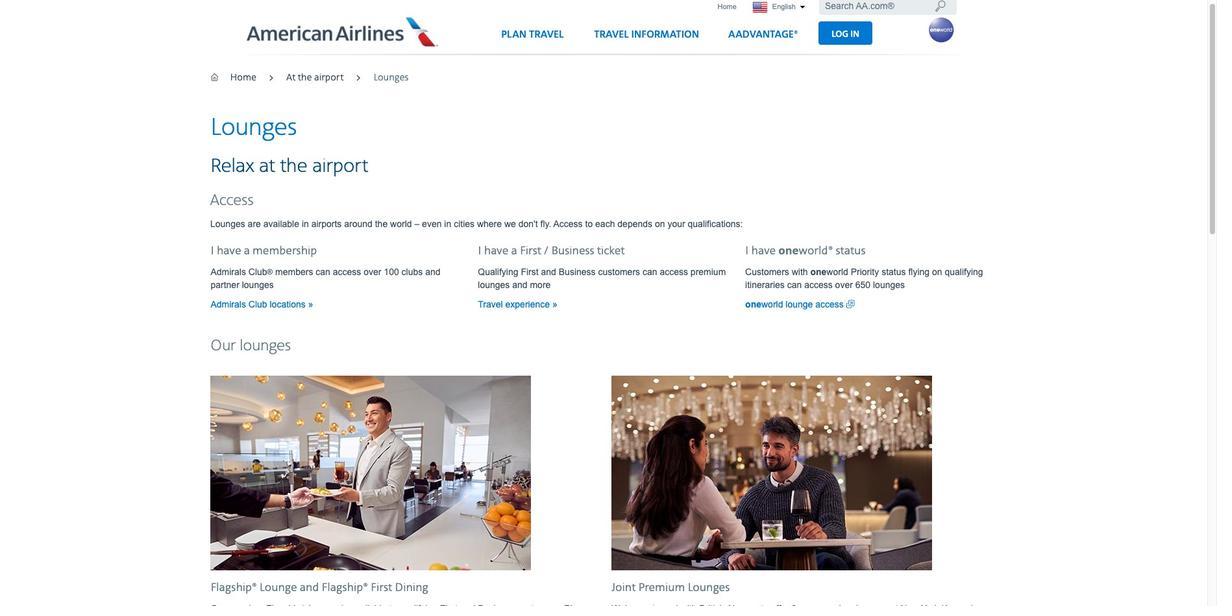 Task type: describe. For each thing, give the bounding box(es) containing it.
at
[[259, 154, 275, 178]]

english link
[[747, 0, 812, 17]]

0 horizontal spatial one
[[746, 299, 762, 310]]

1 horizontal spatial world
[[762, 299, 783, 310]]

members
[[275, 267, 313, 277]]

information
[[632, 28, 699, 41]]

access inside world priority status flying on qualifying itineraries can access over 650 lounges
[[805, 280, 833, 290]]

premium
[[691, 267, 726, 277]]

1 vertical spatial the
[[280, 154, 308, 178]]

customers
[[598, 267, 640, 277]]

customers with one
[[746, 267, 827, 277]]

lounges down admirals club locations link
[[240, 337, 291, 356]]

dining
[[395, 581, 428, 595]]

members can access over 100 clubs and partner lounges
[[211, 267, 441, 290]]

lounges main content
[[195, 113, 997, 607]]

depends
[[618, 219, 653, 229]]

are
[[248, 219, 261, 229]]

travel information button
[[583, 23, 711, 54]]

1 horizontal spatial in
[[444, 219, 451, 229]]

log in link
[[819, 21, 873, 45]]

0 horizontal spatial in
[[302, 219, 309, 229]]

our
[[210, 337, 236, 356]]

each
[[596, 219, 615, 229]]

home for home link for english link
[[718, 3, 737, 10]]

lounges inside qualifying first and business customers can access premium lounges and more
[[478, 280, 510, 290]]

100
[[384, 267, 399, 277]]

partner
[[211, 280, 240, 290]]

flagship® lounge and flagship® first dining
[[211, 581, 428, 595]]

access left newpage 'icon' on the right of page
[[816, 299, 844, 310]]

first inside qualifying first and business customers can access premium lounges and more
[[521, 267, 539, 277]]

log
[[832, 28, 849, 39]]

more
[[530, 280, 551, 290]]

airport inside the lounges "main content"
[[312, 154, 368, 178]]

have for i have one world® status
[[752, 244, 776, 258]]

qualifying first and business customers can access premium lounges and more
[[478, 267, 726, 290]]

0 vertical spatial world
[[390, 219, 412, 229]]

where
[[477, 219, 502, 229]]

world inside world priority status flying on qualifying itineraries can access over 650 lounges
[[827, 267, 849, 277]]

lounges are available in airports around the world – even in cities where we don't fly. access to each depends on your qualifications:
[[210, 219, 743, 229]]

travel for travel information
[[594, 28, 629, 41]]

2 vertical spatial the
[[375, 219, 388, 229]]

admirals club locations link
[[211, 299, 313, 310]]

at the airport link
[[286, 72, 344, 84]]

business inside qualifying first and business customers can access premium lounges and more
[[559, 267, 596, 277]]

–
[[415, 219, 420, 229]]

one for i have
[[779, 244, 799, 258]]

home for at the airport link's home link
[[230, 72, 257, 84]]

0 vertical spatial the
[[298, 72, 312, 84]]

don't
[[519, 219, 538, 229]]

access inside qualifying first and business customers can access premium lounges and more
[[660, 267, 688, 277]]

click to change language and/or country / region image
[[800, 5, 806, 9]]

can inside qualifying first and business customers can access premium lounges and more
[[643, 267, 658, 277]]

locations
[[270, 299, 306, 310]]

i have one world® status
[[746, 244, 866, 258]]

lounges inside members can access over 100 clubs and partner lounges
[[242, 280, 274, 290]]

airports
[[311, 219, 342, 229]]

status inside world priority status flying on qualifying itineraries can access over 650 lounges
[[882, 267, 906, 277]]

club for locations
[[249, 299, 267, 310]]

and up more
[[541, 267, 556, 277]]

have for i have a membership
[[217, 244, 241, 258]]

travel experience
[[478, 299, 553, 310]]

0 horizontal spatial on
[[655, 219, 665, 229]]

one world lounge access
[[746, 299, 847, 310]]

2 vertical spatial first
[[371, 581, 392, 595]]

i for i have a first / business ticket
[[478, 244, 482, 258]]

with
[[792, 267, 808, 277]]

2 flagship® from the left
[[322, 581, 368, 595]]

around
[[344, 219, 373, 229]]

priority
[[851, 267, 879, 277]]

650
[[856, 280, 871, 290]]

0 vertical spatial business
[[552, 244, 595, 258]]

joint
[[612, 581, 636, 595]]

joint premium lounges
[[612, 581, 730, 595]]

and right lounge
[[300, 581, 319, 595]]

club for ®
[[249, 267, 267, 277]]

access inside members can access over 100 clubs and partner lounges
[[333, 267, 361, 277]]

your
[[668, 219, 686, 229]]

admirals club ®
[[211, 267, 273, 277]]

on inside world priority status flying on qualifying itineraries can access over 650 lounges
[[933, 267, 943, 277]]

i have a membership
[[211, 244, 317, 258]]

world®
[[799, 244, 833, 258]]



Task type: locate. For each thing, give the bounding box(es) containing it.
plan
[[502, 28, 527, 41]]

on right flying on the top of the page
[[933, 267, 943, 277]]

home link
[[714, 0, 741, 16], [230, 72, 257, 84]]

i up customers
[[746, 244, 749, 258]]

admirals
[[211, 267, 246, 277], [211, 299, 246, 310]]

our lounges
[[210, 337, 291, 356]]

and right clubs
[[425, 267, 441, 277]]

and up travel experience link at the left
[[513, 280, 528, 290]]

club
[[249, 267, 267, 277], [249, 299, 267, 310]]

0 vertical spatial admirals
[[211, 267, 246, 277]]

0 vertical spatial over
[[364, 267, 382, 277]]

1 horizontal spatial a
[[511, 244, 517, 258]]

lounges
[[242, 280, 274, 290], [478, 280, 510, 290], [873, 280, 905, 290], [240, 337, 291, 356]]

experience
[[506, 299, 550, 310]]

1 vertical spatial admirals
[[211, 299, 246, 310]]

airport
[[314, 72, 344, 84], [312, 154, 368, 178]]

access left premium
[[660, 267, 688, 277]]

1 vertical spatial over
[[836, 280, 853, 290]]

travel information
[[594, 28, 699, 41]]

over inside members can access over 100 clubs and partner lounges
[[364, 267, 382, 277]]

1 vertical spatial one
[[811, 267, 827, 277]]

aadvantage®
[[729, 28, 798, 41]]

0 horizontal spatial world
[[390, 219, 412, 229]]

plan travel button
[[490, 23, 576, 54]]

1 horizontal spatial one
[[779, 244, 799, 258]]

travel inside the lounges "main content"
[[478, 299, 503, 310]]

in left airports
[[302, 219, 309, 229]]

a up qualifying
[[511, 244, 517, 258]]

can inside world priority status flying on qualifying itineraries can access over 650 lounges
[[788, 280, 802, 290]]

status
[[836, 244, 866, 258], [882, 267, 906, 277]]

1 vertical spatial club
[[249, 299, 267, 310]]

in
[[851, 28, 860, 39], [302, 219, 309, 229], [444, 219, 451, 229]]

qualifying
[[478, 267, 519, 277]]

one down itineraries
[[746, 299, 762, 310]]

1 horizontal spatial on
[[933, 267, 943, 277]]

customers
[[746, 267, 790, 277]]

airport right the at
[[314, 72, 344, 84]]

a for membership
[[244, 244, 250, 258]]

18 image
[[935, 0, 947, 13]]

home link left the at
[[230, 72, 257, 84]]

1 i from the left
[[211, 244, 214, 258]]

admirals club locations
[[211, 299, 308, 310]]

qualifications:
[[688, 219, 743, 229]]

have up customers
[[752, 244, 776, 258]]

over
[[364, 267, 382, 277], [836, 280, 853, 290]]

access down 'with'
[[805, 280, 833, 290]]

1 vertical spatial first
[[521, 267, 539, 277]]

can right members
[[316, 267, 330, 277]]

premium
[[639, 581, 685, 595]]

i have a first / business ticket
[[478, 244, 625, 258]]

1 horizontal spatial have
[[484, 244, 509, 258]]

can
[[316, 267, 330, 277], [643, 267, 658, 277], [788, 280, 802, 290]]

access left 100
[[333, 267, 361, 277]]

lounges inside world priority status flying on qualifying itineraries can access over 650 lounges
[[873, 280, 905, 290]]

first up more
[[521, 267, 539, 277]]

travel left 'information'
[[594, 28, 629, 41]]

2 vertical spatial world
[[762, 299, 783, 310]]

ticket
[[597, 244, 625, 258]]

the right around
[[375, 219, 388, 229]]

business
[[552, 244, 595, 258], [559, 267, 596, 277]]

0 horizontal spatial can
[[316, 267, 330, 277]]

flagship®
[[211, 581, 257, 595], [322, 581, 368, 595]]

0 horizontal spatial travel
[[478, 299, 503, 310]]

business right /
[[552, 244, 595, 258]]

aadvantage® button
[[717, 23, 810, 54]]

fly.
[[541, 219, 552, 229]]

1 vertical spatial access
[[554, 219, 583, 229]]

in right log
[[851, 28, 860, 39]]

i up admirals club ®
[[211, 244, 214, 258]]

1 vertical spatial home
[[230, 72, 257, 84]]

1 horizontal spatial home link
[[714, 0, 741, 16]]

american airlines - homepage image
[[247, 17, 439, 47]]

lounge
[[260, 581, 297, 595]]

1 flagship® from the left
[[211, 581, 257, 595]]

travel right plan
[[529, 28, 564, 41]]

2 club from the top
[[249, 299, 267, 310]]

access
[[333, 267, 361, 277], [660, 267, 688, 277], [805, 280, 833, 290], [816, 299, 844, 310]]

0 vertical spatial home link
[[714, 0, 741, 16]]

a up admirals club ®
[[244, 244, 250, 258]]

0 vertical spatial airport
[[314, 72, 344, 84]]

0 horizontal spatial home link
[[230, 72, 257, 84]]

clubs
[[402, 267, 423, 277]]

0 vertical spatial one
[[779, 244, 799, 258]]

1 vertical spatial world
[[827, 267, 849, 277]]

lounges right the 650 in the right of the page
[[873, 280, 905, 290]]

0 vertical spatial on
[[655, 219, 665, 229]]

on
[[655, 219, 665, 229], [933, 267, 943, 277]]

one
[[779, 244, 799, 258], [811, 267, 827, 277], [746, 299, 762, 310]]

even
[[422, 219, 442, 229]]

qualifying
[[945, 267, 984, 277]]

1 vertical spatial airport
[[312, 154, 368, 178]]

the
[[298, 72, 312, 84], [280, 154, 308, 178], [375, 219, 388, 229]]

2 have from the left
[[484, 244, 509, 258]]

have up admirals club ®
[[217, 244, 241, 258]]

home link for english link
[[714, 0, 741, 16]]

0 vertical spatial first
[[520, 244, 542, 258]]

0 horizontal spatial a
[[244, 244, 250, 258]]

2 horizontal spatial have
[[752, 244, 776, 258]]

1 horizontal spatial travel
[[529, 28, 564, 41]]

can inside members can access over 100 clubs and partner lounges
[[316, 267, 330, 277]]

0 horizontal spatial flagship®
[[211, 581, 257, 595]]

lounges down ®
[[242, 280, 274, 290]]

0 horizontal spatial have
[[217, 244, 241, 258]]

0 horizontal spatial over
[[364, 267, 382, 277]]

lounges down qualifying
[[478, 280, 510, 290]]

home left the at
[[230, 72, 257, 84]]

in inside navigation
[[851, 28, 860, 39]]

1 horizontal spatial flagship®
[[322, 581, 368, 595]]

home
[[718, 3, 737, 10], [230, 72, 257, 84]]

world
[[390, 219, 412, 229], [827, 267, 849, 277], [762, 299, 783, 310]]

and inside members can access over 100 clubs and partner lounges
[[425, 267, 441, 277]]

0 horizontal spatial status
[[836, 244, 866, 258]]

first left /
[[520, 244, 542, 258]]

0 horizontal spatial access
[[210, 191, 254, 210]]

1 horizontal spatial i
[[478, 244, 482, 258]]

travel down qualifying
[[478, 299, 503, 310]]

over inside world priority status flying on qualifying itineraries can access over 650 lounges
[[836, 280, 853, 290]]

and
[[425, 267, 441, 277], [541, 267, 556, 277], [513, 280, 528, 290], [300, 581, 319, 595]]

flagship lounge image
[[211, 376, 532, 571]]

2 a from the left
[[511, 244, 517, 258]]

a for first
[[511, 244, 517, 258]]

1 horizontal spatial home
[[718, 3, 737, 10]]

relax at the airport
[[210, 154, 368, 178]]

2 horizontal spatial world
[[827, 267, 849, 277]]

a
[[244, 244, 250, 258], [511, 244, 517, 258]]

home link for at the airport link
[[230, 72, 257, 84]]

in right even
[[444, 219, 451, 229]]

2 horizontal spatial in
[[851, 28, 860, 39]]

1 vertical spatial home link
[[230, 72, 257, 84]]

2 horizontal spatial one
[[811, 267, 827, 277]]

1 vertical spatial on
[[933, 267, 943, 277]]

0 vertical spatial club
[[249, 267, 267, 277]]

0 vertical spatial home
[[718, 3, 737, 10]]

newpage image
[[847, 298, 855, 311]]

have up qualifying
[[484, 244, 509, 258]]

over left the 650 in the right of the page
[[836, 280, 853, 290]]

to
[[585, 219, 593, 229]]

1 vertical spatial status
[[882, 267, 906, 277]]

0 vertical spatial status
[[836, 244, 866, 258]]

available
[[263, 219, 299, 229]]

oneworld link opens in a new window image
[[929, 17, 955, 43]]

1 horizontal spatial status
[[882, 267, 906, 277]]

business down i have a first / business ticket
[[559, 267, 596, 277]]

one up customers with one
[[779, 244, 799, 258]]

one for customers with
[[811, 267, 827, 277]]

2 i from the left
[[478, 244, 482, 258]]

over left 100
[[364, 267, 382, 277]]

admirals down partner
[[211, 299, 246, 310]]

airport up airports
[[312, 154, 368, 178]]

have for i have a first / business ticket
[[484, 244, 509, 258]]

1 vertical spatial business
[[559, 267, 596, 277]]

log in
[[832, 28, 860, 39]]

english
[[771, 3, 798, 10]]

1 a from the left
[[244, 244, 250, 258]]

at
[[286, 72, 296, 84]]

club left locations
[[249, 299, 267, 310]]

one right 'with'
[[811, 267, 827, 277]]

2 horizontal spatial can
[[788, 280, 802, 290]]

admirals for admirals club locations
[[211, 299, 246, 310]]

2 horizontal spatial i
[[746, 244, 749, 258]]

0 vertical spatial access
[[210, 191, 254, 210]]

membership
[[253, 244, 317, 258]]

access left to
[[554, 219, 583, 229]]

on left your
[[655, 219, 665, 229]]

plan travel
[[502, 28, 564, 41]]

0 horizontal spatial i
[[211, 244, 214, 258]]

club down 'i have a membership'
[[249, 267, 267, 277]]

admirals for admirals club ®
[[211, 267, 246, 277]]

i down lounges are available in airports around the world – even in cities where we don't fly. access to each depends on your qualifications:
[[478, 244, 482, 258]]

®
[[267, 267, 273, 276]]

2 admirals from the top
[[211, 299, 246, 310]]

travel experience link
[[478, 299, 558, 310]]

first left dining
[[371, 581, 392, 595]]

the right at
[[280, 154, 308, 178]]

1 horizontal spatial can
[[643, 267, 658, 277]]

2 horizontal spatial travel
[[594, 28, 629, 41]]

2 vertical spatial one
[[746, 299, 762, 310]]

3 i from the left
[[746, 244, 749, 258]]

status left flying on the top of the page
[[882, 267, 906, 277]]

1 have from the left
[[217, 244, 241, 258]]

the right the at
[[298, 72, 312, 84]]

cities
[[454, 219, 475, 229]]

home up aadvantage®
[[718, 3, 737, 10]]

flying
[[909, 267, 930, 277]]

home link up aadvantage®
[[714, 0, 741, 16]]

i for i have a membership
[[211, 244, 214, 258]]

world priority status flying on qualifying itineraries can access over 650 lounges
[[746, 267, 984, 290]]

joint premium lounges image
[[612, 376, 933, 571]]

itineraries
[[746, 280, 785, 290]]

Search AA.com® search field
[[820, 0, 957, 15]]

1 horizontal spatial over
[[836, 280, 853, 290]]

at the airport
[[286, 72, 344, 84]]

1 horizontal spatial access
[[554, 219, 583, 229]]

relax
[[210, 154, 254, 178]]

/
[[544, 244, 549, 258]]

can down 'with'
[[788, 280, 802, 290]]

we
[[505, 219, 516, 229]]

world left priority
[[827, 267, 849, 277]]

1 club from the top
[[249, 267, 267, 277]]

travel for travel experience
[[478, 299, 503, 310]]

1 admirals from the top
[[211, 267, 246, 277]]

can right the customers
[[643, 267, 658, 277]]

lounge
[[786, 299, 813, 310]]

0 horizontal spatial home
[[230, 72, 257, 84]]

access up are
[[210, 191, 254, 210]]

main navigation navigation
[[490, 21, 873, 54]]

access
[[210, 191, 254, 210], [554, 219, 583, 229]]

first
[[520, 244, 542, 258], [521, 267, 539, 277], [371, 581, 392, 595]]

status up priority
[[836, 244, 866, 258]]

world down itineraries
[[762, 299, 783, 310]]

world left –
[[390, 219, 412, 229]]

admirals up partner
[[211, 267, 246, 277]]

have
[[217, 244, 241, 258], [484, 244, 509, 258], [752, 244, 776, 258]]

3 have from the left
[[752, 244, 776, 258]]



Task type: vqa. For each thing, say whether or not it's contained in the screenshot.
Search AA.com® search box
yes



